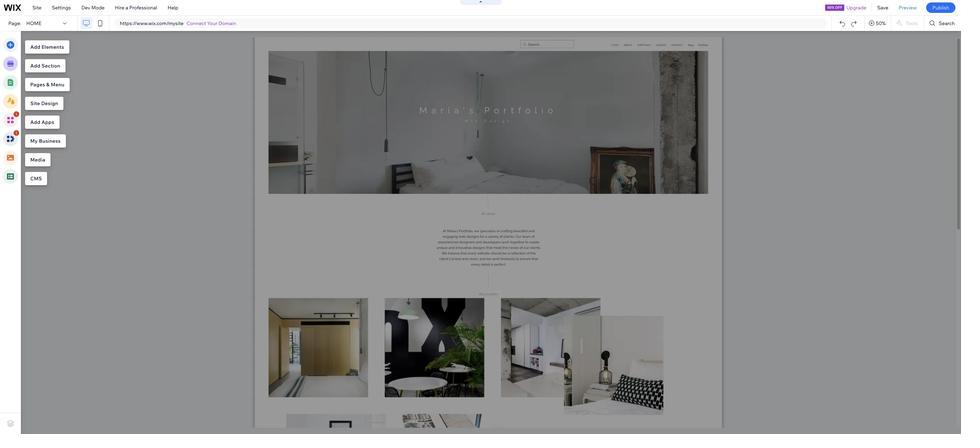 Task type: locate. For each thing, give the bounding box(es) containing it.
add
[[30, 44, 40, 50], [30, 63, 40, 69], [30, 119, 40, 125]]

settings
[[52, 5, 71, 11]]

site left design
[[30, 100, 40, 107]]

professional
[[129, 5, 157, 11]]

add section
[[30, 63, 60, 69]]

menu
[[51, 82, 64, 88]]

save button
[[872, 0, 894, 15]]

tools button
[[891, 16, 924, 31]]

your
[[207, 20, 217, 26]]

0 vertical spatial 1 button
[[3, 112, 19, 128]]

2 1 from the top
[[15, 131, 17, 135]]

0 horizontal spatial 50%
[[827, 5, 834, 10]]

add for add section
[[30, 63, 40, 69]]

1 button for add
[[3, 112, 19, 128]]

1 vertical spatial 1
[[15, 131, 17, 135]]

site design
[[30, 100, 58, 107]]

1 1 from the top
[[15, 112, 17, 116]]

publish
[[932, 5, 949, 11]]

2 1 button from the top
[[3, 130, 19, 146]]

50%
[[827, 5, 834, 10], [876, 20, 886, 26]]

2 vertical spatial add
[[30, 119, 40, 125]]

add left the section on the left top
[[30, 63, 40, 69]]

elements
[[42, 44, 64, 50]]

2 add from the top
[[30, 63, 40, 69]]

50% down save
[[876, 20, 886, 26]]

0 vertical spatial add
[[30, 44, 40, 50]]

50% inside button
[[876, 20, 886, 26]]

my business
[[30, 138, 61, 144]]

0 vertical spatial 50%
[[827, 5, 834, 10]]

1 vertical spatial 1 button
[[3, 130, 19, 146]]

1 button
[[3, 112, 19, 128], [3, 130, 19, 146]]

pages
[[30, 82, 45, 88]]

1 horizontal spatial 50%
[[876, 20, 886, 26]]

1 vertical spatial 50%
[[876, 20, 886, 26]]

3 add from the top
[[30, 119, 40, 125]]

site up home on the top left
[[32, 5, 41, 11]]

add apps
[[30, 119, 54, 125]]

1 button left add apps
[[3, 112, 19, 128]]

1 button left my
[[3, 130, 19, 146]]

1
[[15, 112, 17, 116], [15, 131, 17, 135]]

0 vertical spatial site
[[32, 5, 41, 11]]

business
[[39, 138, 61, 144]]

1 add from the top
[[30, 44, 40, 50]]

dev mode
[[81, 5, 105, 11]]

1 vertical spatial site
[[30, 100, 40, 107]]

&
[[46, 82, 50, 88]]

domain
[[219, 20, 236, 26]]

apps
[[42, 119, 54, 125]]

1 vertical spatial add
[[30, 63, 40, 69]]

site
[[32, 5, 41, 11], [30, 100, 40, 107]]

add left elements
[[30, 44, 40, 50]]

hire
[[115, 5, 124, 11]]

50% left off
[[827, 5, 834, 10]]

add left apps
[[30, 119, 40, 125]]

https://www.wix.com/mysite connect your domain
[[120, 20, 236, 26]]

pages & menu
[[30, 82, 64, 88]]

1 1 button from the top
[[3, 112, 19, 128]]

1 for add
[[15, 112, 17, 116]]

0 vertical spatial 1
[[15, 112, 17, 116]]

add for add elements
[[30, 44, 40, 50]]



Task type: vqa. For each thing, say whether or not it's contained in the screenshot.
Settings
yes



Task type: describe. For each thing, give the bounding box(es) containing it.
https://www.wix.com/mysite
[[120, 20, 183, 26]]

search button
[[924, 16, 961, 31]]

site for site design
[[30, 100, 40, 107]]

home
[[26, 20, 41, 26]]

help
[[168, 5, 178, 11]]

add for add apps
[[30, 119, 40, 125]]

search
[[939, 20, 955, 26]]

preview button
[[894, 0, 922, 15]]

1 button for my
[[3, 130, 19, 146]]

upgrade
[[846, 5, 866, 11]]

off
[[835, 5, 842, 10]]

tools
[[906, 20, 918, 26]]

save
[[877, 5, 888, 11]]

connect
[[187, 20, 206, 26]]

a
[[126, 5, 128, 11]]

50% for 50%
[[876, 20, 886, 26]]

50% button
[[865, 16, 891, 31]]

cms
[[30, 176, 42, 182]]

dev
[[81, 5, 90, 11]]

50% off
[[827, 5, 842, 10]]

publish button
[[926, 2, 955, 13]]

media
[[30, 157, 45, 163]]

1 for my
[[15, 131, 17, 135]]

section
[[42, 63, 60, 69]]

preview
[[899, 5, 917, 11]]

mode
[[91, 5, 105, 11]]

add elements
[[30, 44, 64, 50]]

design
[[41, 100, 58, 107]]

50% for 50% off
[[827, 5, 834, 10]]

hire a professional
[[115, 5, 157, 11]]

site for site
[[32, 5, 41, 11]]

my
[[30, 138, 38, 144]]



